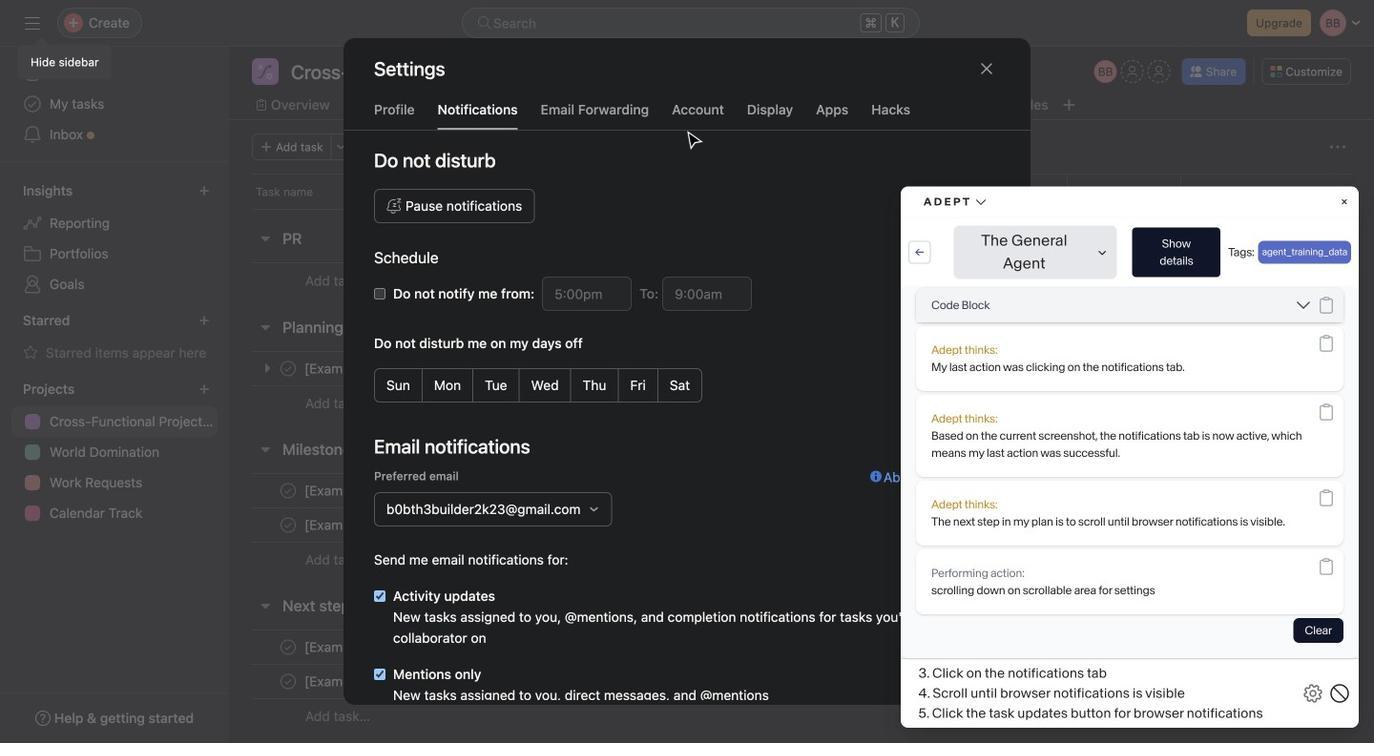 Task type: describe. For each thing, give the bounding box(es) containing it.
collapse task list for this group image for header next steps tree grid
[[258, 599, 273, 614]]

manage project members image
[[1095, 60, 1118, 83]]

mark complete image for task name text field in [example] finalize budget cell
[[277, 480, 300, 503]]

mark complete checkbox for [example] finalize budget cell
[[277, 514, 300, 537]]

Mark complete checkbox
[[277, 480, 300, 503]]

mark complete checkbox inside [example] approve campaign copy cell
[[277, 636, 300, 659]]

global element
[[0, 47, 229, 161]]

mark complete image for mark complete option within [example] evaluate new email marketing platform cell
[[277, 514, 300, 537]]

header planning tree grid
[[229, 351, 1375, 421]]

hide sidebar image
[[25, 15, 40, 31]]

mark complete checkbox for [example] approve campaign copy cell
[[277, 671, 300, 694]]

collapse task list for this group image
[[258, 231, 273, 246]]

task name text field for mark complete option within [example] evaluate new email marketing platform cell
[[301, 516, 614, 535]]

header milestones tree grid
[[229, 474, 1375, 578]]

collapse task list for this group image for the header milestones tree grid
[[258, 442, 273, 457]]

task name text field for mark complete checkbox on the bottom left of the page
[[301, 482, 470, 501]]

line_and_symbols image
[[258, 64, 273, 79]]



Task type: locate. For each thing, give the bounding box(es) containing it.
0 vertical spatial collapse task list for this group image
[[258, 320, 273, 335]]

mark complete image for task name text field within the [example] approve campaign copy cell
[[277, 636, 300, 659]]

[example] approve campaign copy cell
[[229, 630, 840, 666]]

1 task name text field from the top
[[301, 482, 470, 501]]

2 task name text field from the top
[[301, 516, 614, 535]]

1 vertical spatial task name text field
[[301, 516, 614, 535]]

3 collapse task list for this group image from the top
[[258, 599, 273, 614]]

settings tab list
[[344, 99, 1031, 131]]

1 vertical spatial mark complete image
[[277, 636, 300, 659]]

2 vertical spatial task name text field
[[301, 638, 525, 657]]

2 collapse task list for this group image from the top
[[258, 442, 273, 457]]

dialog
[[344, 38, 1031, 744]]

collapse task list for this group image for the header planning tree grid
[[258, 320, 273, 335]]

task name text field for mark complete option in the [example] approve campaign copy cell
[[301, 638, 525, 657]]

insights element
[[0, 174, 229, 304]]

0 vertical spatial mark complete image
[[277, 480, 300, 503]]

3 mark complete checkbox from the top
[[277, 671, 300, 694]]

1 mark complete image from the top
[[277, 480, 300, 503]]

close this dialog image
[[980, 61, 995, 76]]

tooltip
[[19, 40, 110, 78]]

row
[[229, 174, 1375, 209], [252, 208, 1352, 210], [229, 263, 1375, 299], [229, 386, 1375, 421], [229, 474, 1375, 509], [229, 508, 1375, 543], [229, 542, 1375, 578], [229, 630, 1375, 666], [229, 665, 1375, 700], [229, 699, 1375, 734]]

Mark complete checkbox
[[277, 514, 300, 537], [277, 636, 300, 659], [277, 671, 300, 694]]

2 mark complete image from the top
[[277, 636, 300, 659]]

3 task name text field from the top
[[301, 638, 525, 657]]

mark complete image
[[277, 514, 300, 537], [277, 671, 300, 694]]

Task name text field
[[301, 482, 470, 501], [301, 516, 614, 535], [301, 638, 525, 657]]

0 vertical spatial mark complete image
[[277, 514, 300, 537]]

0 vertical spatial task name text field
[[301, 482, 470, 501]]

1 collapse task list for this group image from the top
[[258, 320, 273, 335]]

mark complete checkbox inside [example] evaluate new email marketing platform cell
[[277, 514, 300, 537]]

projects element
[[0, 372, 229, 533]]

1 mark complete image from the top
[[277, 514, 300, 537]]

mark complete image inside [example] approve campaign copy cell
[[277, 636, 300, 659]]

None text field
[[286, 58, 550, 85]]

None checkbox
[[374, 288, 386, 300], [374, 591, 386, 602], [374, 288, 386, 300], [374, 591, 386, 602]]

mark complete image inside [example] evaluate new email marketing platform cell
[[277, 514, 300, 537]]

mark complete image
[[277, 480, 300, 503], [277, 636, 300, 659]]

[example] find venue for holiday party cell
[[229, 665, 840, 700]]

2 vertical spatial mark complete checkbox
[[277, 671, 300, 694]]

1 vertical spatial mark complete image
[[277, 671, 300, 694]]

collapse task list for this group image
[[258, 320, 273, 335], [258, 442, 273, 457], [258, 599, 273, 614]]

mark complete image inside [example] find venue for holiday party cell
[[277, 671, 300, 694]]

None checkbox
[[374, 669, 386, 681]]

[example] finalize budget cell
[[229, 474, 840, 509]]

1 mark complete checkbox from the top
[[277, 514, 300, 537]]

None text field
[[543, 277, 632, 311], [663, 277, 753, 311], [543, 277, 632, 311], [663, 277, 753, 311]]

1 vertical spatial mark complete checkbox
[[277, 636, 300, 659]]

header next steps tree grid
[[229, 630, 1375, 734]]

1 vertical spatial collapse task list for this group image
[[258, 442, 273, 457]]

2 vertical spatial collapse task list for this group image
[[258, 599, 273, 614]]

mark complete image inside [example] finalize budget cell
[[277, 480, 300, 503]]

mark complete image for mark complete option in [example] find venue for holiday party cell
[[277, 671, 300, 694]]

mark complete checkbox inside [example] find venue for holiday party cell
[[277, 671, 300, 694]]

2 mark complete checkbox from the top
[[277, 636, 300, 659]]

2 mark complete image from the top
[[277, 671, 300, 694]]

task name text field inside [example] evaluate new email marketing platform cell
[[301, 516, 614, 535]]

starred element
[[0, 304, 229, 372]]

task name text field inside [example] approve campaign copy cell
[[301, 638, 525, 657]]

Task name text field
[[301, 673, 547, 692]]

task name text field inside [example] finalize budget cell
[[301, 482, 470, 501]]

[example] evaluate new email marketing platform cell
[[229, 508, 840, 543]]

0 vertical spatial mark complete checkbox
[[277, 514, 300, 537]]



Task type: vqa. For each thing, say whether or not it's contained in the screenshot.
3rd Mark complete image from the top of the page
yes



